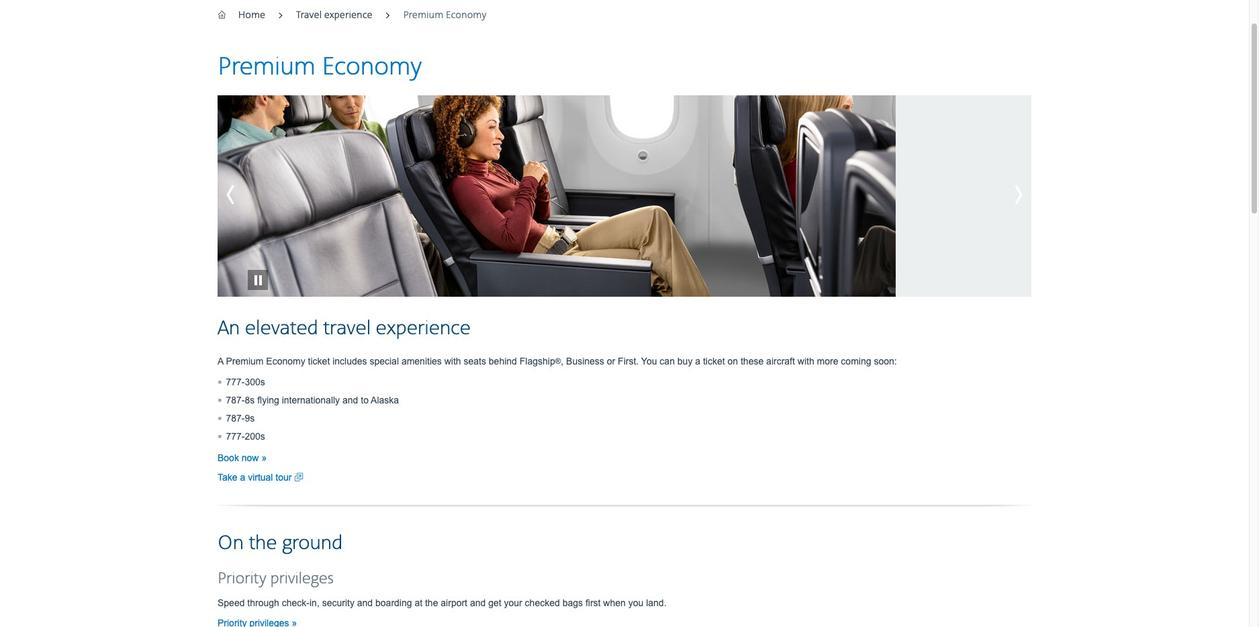 Task type: vqa. For each thing, say whether or not it's contained in the screenshot.
the bottommost a
yes



Task type: locate. For each thing, give the bounding box(es) containing it.
now
[[242, 452, 259, 463]]

2 ticket from the left
[[703, 356, 725, 366]]

777-200s
[[226, 431, 265, 442]]

8s
[[245, 395, 255, 405]]

pause slide image
[[248, 250, 268, 290]]

book now
[[218, 452, 261, 463]]

777- for 300s
[[226, 377, 245, 387]]

0 vertical spatial premium
[[403, 9, 444, 21]]

787- up 777-200s
[[226, 413, 245, 424]]

take a virtual tour link
[[218, 471, 303, 484]]

premium economy service image
[[218, 95, 896, 297]]

777-300s
[[226, 377, 265, 387]]

0 horizontal spatial with
[[444, 356, 461, 366]]

with
[[444, 356, 461, 366], [798, 356, 814, 366]]

travel
[[323, 316, 371, 341]]

with left seats
[[444, 356, 461, 366]]

1 vertical spatial the
[[425, 597, 438, 608]]

in,
[[310, 597, 320, 608]]

787-9s
[[226, 413, 255, 424]]

1 horizontal spatial the
[[425, 597, 438, 608]]

when
[[603, 597, 626, 608]]

1 vertical spatial 787-
[[226, 413, 245, 424]]

speed through check-in, security and boarding at the airport and get your checked bags first when you land.
[[218, 597, 667, 608]]

0 vertical spatial 787-
[[226, 395, 245, 405]]

a right buy on the bottom of the page
[[695, 356, 700, 366]]

0 horizontal spatial ticket
[[308, 356, 330, 366]]

includes
[[333, 356, 367, 366]]

travel experience link
[[296, 9, 372, 21]]

ticket
[[308, 356, 330, 366], [703, 356, 725, 366]]

787-
[[226, 395, 245, 405], [226, 413, 245, 424]]

1 vertical spatial a
[[240, 472, 245, 483]]

and left to at the left of the page
[[342, 395, 358, 405]]

first
[[586, 597, 601, 608]]

check-
[[282, 597, 310, 608]]

1 777- from the top
[[226, 377, 245, 387]]

premium
[[403, 9, 444, 21], [218, 52, 315, 82], [226, 356, 264, 366]]

premium economy main content
[[218, 52, 1032, 627]]

tour
[[276, 472, 292, 483]]

on
[[218, 531, 244, 556]]

2 777- from the top
[[226, 431, 245, 442]]

the
[[249, 531, 277, 556], [425, 597, 438, 608]]

checked
[[525, 597, 560, 608]]

premium economy
[[403, 9, 486, 21], [218, 52, 422, 82]]

and
[[342, 395, 358, 405], [357, 597, 373, 608], [470, 597, 486, 608]]

0 horizontal spatial the
[[249, 531, 277, 556]]

the right "at"
[[425, 597, 438, 608]]

1 vertical spatial experience
[[376, 316, 471, 341]]

0 horizontal spatial a
[[240, 472, 245, 483]]

777-
[[226, 377, 245, 387], [226, 431, 245, 442]]

®
[[555, 356, 561, 365]]

priority privileges
[[218, 569, 334, 589]]

777- up the 8s
[[226, 377, 245, 387]]

0 vertical spatial a
[[695, 356, 700, 366]]

300s
[[245, 377, 265, 387]]

2 horizontal spatial economy
[[446, 9, 486, 21]]

2 vertical spatial economy
[[266, 356, 305, 366]]

take
[[218, 472, 237, 483]]

1 horizontal spatial ticket
[[703, 356, 725, 366]]

0 vertical spatial 777-
[[226, 377, 245, 387]]

787- up 787-9s
[[226, 395, 245, 405]]

economy
[[446, 9, 486, 21], [322, 52, 422, 82], [266, 356, 305, 366]]

you
[[641, 356, 657, 366]]

an elevated travel experience
[[218, 316, 471, 341]]

ticket left includes
[[308, 356, 330, 366]]

1 horizontal spatial economy
[[322, 52, 422, 82]]

book now link
[[218, 452, 267, 463]]

0 vertical spatial experience
[[324, 9, 372, 21]]

experience up amenities
[[376, 316, 471, 341]]

1 with from the left
[[444, 356, 461, 366]]

experience
[[324, 9, 372, 21], [376, 316, 471, 341]]

flagship
[[520, 356, 555, 366]]

1 787- from the top
[[226, 395, 245, 405]]

a
[[695, 356, 700, 366], [240, 472, 245, 483]]

0 vertical spatial premium economy
[[403, 9, 486, 21]]

2 787- from the top
[[226, 413, 245, 424]]

or
[[607, 356, 615, 366]]

0 vertical spatial the
[[249, 531, 277, 556]]

internationally
[[282, 395, 340, 405]]

with left more
[[798, 356, 814, 366]]

1 vertical spatial 777-
[[226, 431, 245, 442]]

through
[[247, 597, 279, 608]]

0 vertical spatial economy
[[446, 9, 486, 21]]

elevated
[[245, 316, 318, 341]]

alaska
[[371, 395, 399, 405]]

ticket left on
[[703, 356, 725, 366]]

experience right travel
[[324, 9, 372, 21]]

first.
[[618, 356, 639, 366]]

a right take
[[240, 472, 245, 483]]

on
[[728, 356, 738, 366]]

0 horizontal spatial economy
[[266, 356, 305, 366]]

to
[[361, 395, 369, 405]]

the right on
[[249, 531, 277, 556]]

1 ticket from the left
[[308, 356, 330, 366]]

a premium economy ticket includes special amenities with seats behind flagship ® , business or first. you can buy a ticket on these aircraft with more coming soon:
[[218, 356, 897, 366]]

1 vertical spatial premium economy
[[218, 52, 422, 82]]

1 horizontal spatial experience
[[376, 316, 471, 341]]

787- for 9s
[[226, 413, 245, 424]]

1 horizontal spatial with
[[798, 356, 814, 366]]

777- down 787-9s
[[226, 431, 245, 442]]



Task type: describe. For each thing, give the bounding box(es) containing it.
aircraft
[[766, 356, 795, 366]]

boarding
[[375, 597, 412, 608]]

at
[[415, 597, 422, 608]]

behind
[[489, 356, 517, 366]]

you
[[628, 597, 644, 608]]

premium economy inside main content
[[218, 52, 422, 82]]

previous slide image
[[218, 178, 278, 212]]

0 horizontal spatial experience
[[324, 9, 372, 21]]

these
[[741, 356, 764, 366]]

and left get
[[470, 597, 486, 608]]

can
[[660, 356, 675, 366]]

a
[[218, 356, 223, 366]]

200s
[[245, 431, 265, 442]]

787- for 8s
[[226, 395, 245, 405]]

soon:
[[874, 356, 897, 366]]

experience inside premium economy main content
[[376, 316, 471, 341]]

speed
[[218, 597, 245, 608]]

2 vertical spatial premium
[[226, 356, 264, 366]]

seats
[[464, 356, 486, 366]]

bags
[[563, 597, 583, 608]]

777- for 200s
[[226, 431, 245, 442]]

next slide image
[[971, 178, 1032, 212]]

amenities
[[402, 356, 442, 366]]

land.
[[646, 597, 667, 608]]

home link
[[238, 9, 265, 21]]

1 vertical spatial premium
[[218, 52, 315, 82]]

your
[[504, 597, 522, 608]]

privileges
[[270, 569, 334, 589]]

home
[[238, 9, 265, 21]]

get
[[488, 597, 501, 608]]

business
[[566, 356, 604, 366]]

1 horizontal spatial a
[[695, 356, 700, 366]]

ground
[[282, 531, 343, 556]]

take a virtual tour
[[218, 472, 294, 483]]

787-8s flying internationally and to alaska
[[226, 395, 399, 405]]

travel
[[296, 9, 322, 21]]

buy
[[677, 356, 693, 366]]

priority
[[218, 569, 266, 589]]

travel experience
[[296, 9, 372, 21]]

airport
[[441, 597, 467, 608]]

and right security
[[357, 597, 373, 608]]

,
[[561, 356, 564, 366]]

an
[[218, 316, 240, 341]]

on the ground
[[218, 531, 343, 556]]

book
[[218, 452, 239, 463]]

2 with from the left
[[798, 356, 814, 366]]

special
[[370, 356, 399, 366]]

security
[[322, 597, 355, 608]]

newpage image
[[294, 471, 303, 484]]

more
[[817, 356, 838, 366]]

9s
[[245, 413, 255, 424]]

1 vertical spatial economy
[[322, 52, 422, 82]]

flying
[[257, 395, 279, 405]]

coming
[[841, 356, 871, 366]]

virtual
[[248, 472, 273, 483]]



